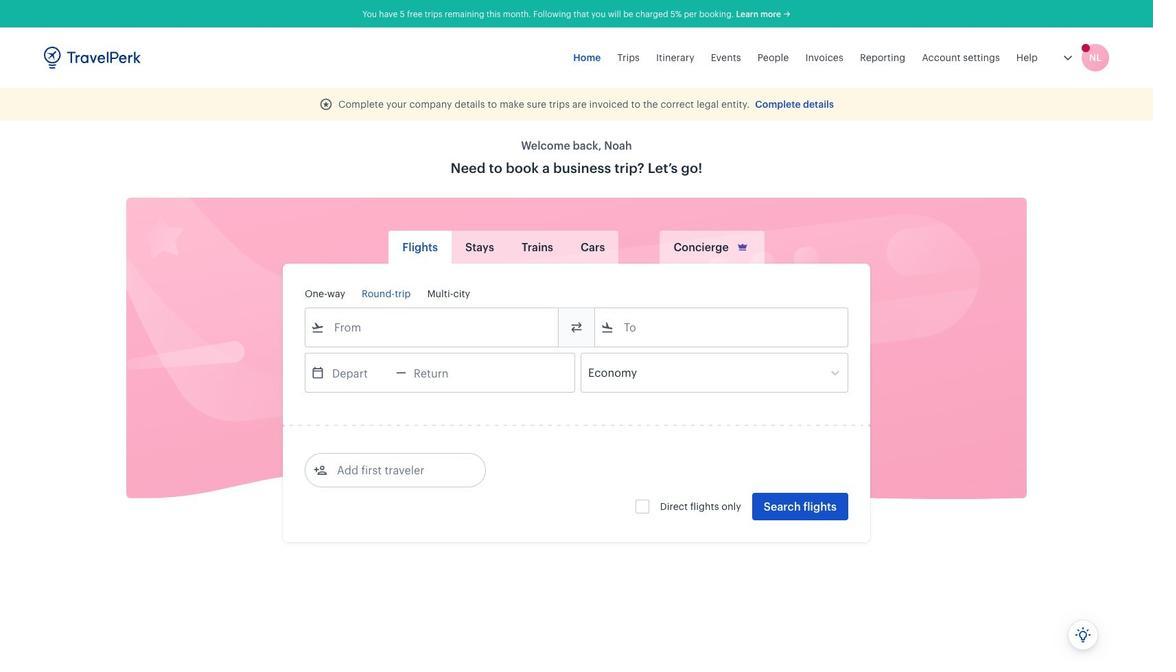Task type: locate. For each thing, give the bounding box(es) containing it.
From search field
[[325, 316, 540, 338]]

Return text field
[[406, 353, 478, 392]]

To search field
[[614, 316, 830, 338]]



Task type: vqa. For each thing, say whether or not it's contained in the screenshot.
Alaska Airlines icon to the top
no



Task type: describe. For each thing, give the bounding box(es) containing it.
Depart text field
[[325, 353, 396, 392]]

Add first traveler search field
[[327, 459, 470, 481]]



